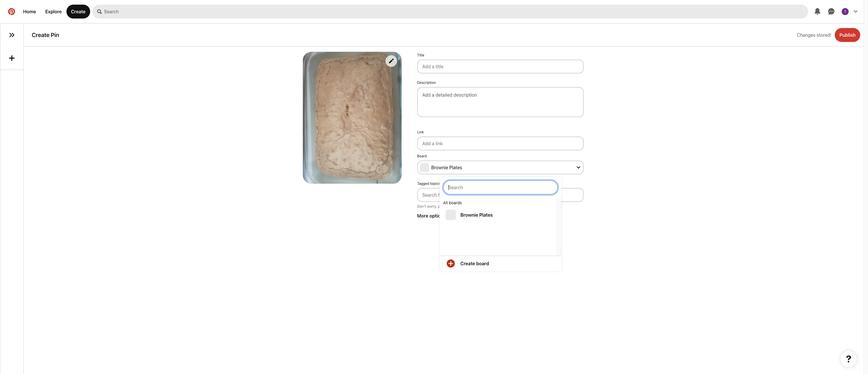 Task type: describe. For each thing, give the bounding box(es) containing it.
stored!
[[818, 32, 832, 37]]

worry,
[[427, 204, 437, 209]]

create for create pin
[[32, 32, 50, 38]]

1 horizontal spatial brownie
[[461, 212, 479, 218]]

1 vertical spatial brownie plates
[[461, 212, 493, 218]]

boards
[[449, 200, 462, 205]]

home
[[23, 9, 36, 14]]

your
[[467, 204, 474, 209]]

board
[[477, 261, 490, 266]]

tagged
[[418, 181, 430, 186]]

changes
[[798, 32, 816, 37]]

home link
[[19, 5, 41, 19]]

description
[[418, 80, 436, 85]]

explore link
[[41, 5, 66, 19]]

tyler black image
[[843, 8, 850, 15]]

1 horizontal spatial plates
[[480, 212, 493, 218]]

see
[[461, 204, 466, 209]]

create pin
[[32, 32, 59, 38]]

topics
[[431, 181, 441, 186]]

create board button
[[440, 256, 562, 271]]

Search through your boards search field
[[444, 181, 558, 194]]

changes stored!
[[798, 32, 832, 37]]

(0)
[[442, 181, 446, 186]]

publish button
[[836, 28, 861, 42]]

more options
[[418, 213, 446, 218]]

tagged topics (0)
[[418, 181, 446, 186]]

publish
[[840, 32, 857, 37]]

don't worry, people won't see your tags
[[418, 204, 483, 209]]



Task type: vqa. For each thing, say whether or not it's contained in the screenshot.
Dynamic badge dropdown menu button icon
no



Task type: locate. For each thing, give the bounding box(es) containing it.
brownie plates button down tagged topics (0) text box
[[440, 207, 557, 222]]

won't
[[451, 204, 460, 209]]

Add a detailed description field
[[423, 92, 579, 98]]

create inside create board button
[[461, 261, 476, 266]]

brownie plates up '(0)'
[[432, 165, 463, 170]]

1 vertical spatial brownie
[[461, 212, 479, 218]]

brownie plates
[[432, 165, 463, 170], [461, 212, 493, 218]]

create board
[[461, 261, 490, 266]]

Search text field
[[104, 5, 809, 19]]

brownie plates button up search through your boards search field
[[418, 161, 584, 174]]

title
[[418, 53, 425, 57]]

1 vertical spatial plates
[[480, 212, 493, 218]]

Title text field
[[418, 60, 584, 73]]

options
[[430, 213, 446, 218]]

create
[[71, 9, 86, 14], [32, 32, 50, 38], [461, 261, 476, 266]]

all
[[444, 200, 448, 205]]

link
[[418, 130, 424, 134]]

brownie down your
[[461, 212, 479, 218]]

don't
[[418, 204, 426, 209]]

0 vertical spatial brownie plates
[[432, 165, 463, 170]]

explore
[[45, 9, 62, 14]]

tags
[[475, 204, 483, 209]]

0 vertical spatial brownie plates button
[[418, 161, 584, 174]]

more options button
[[416, 213, 585, 218]]

Link url field
[[418, 137, 584, 150]]

brownie plates button
[[418, 161, 584, 174], [440, 207, 557, 222]]

2 horizontal spatial create
[[461, 261, 476, 266]]

Tagged topics (0) text field
[[418, 188, 584, 202]]

0 vertical spatial create
[[71, 9, 86, 14]]

create for create board
[[461, 261, 476, 266]]

2 vertical spatial create
[[461, 261, 476, 266]]

create left "pin"
[[32, 32, 50, 38]]

pin
[[51, 32, 59, 38]]

create left search icon
[[71, 9, 86, 14]]

1 horizontal spatial create
[[71, 9, 86, 14]]

1 vertical spatial brownie plates button
[[440, 207, 557, 222]]

more
[[418, 213, 429, 218]]

0 vertical spatial plates
[[450, 165, 463, 170]]

people
[[438, 204, 450, 209]]

brownie
[[432, 165, 449, 170], [461, 212, 479, 218]]

plates
[[450, 165, 463, 170], [480, 212, 493, 218]]

create for create
[[71, 9, 86, 14]]

0 horizontal spatial plates
[[450, 165, 463, 170]]

0 vertical spatial brownie
[[432, 165, 449, 170]]

create link
[[66, 5, 90, 19]]

search icon image
[[97, 9, 102, 14]]

board
[[418, 154, 427, 158]]

all boards
[[444, 200, 462, 205]]

0 horizontal spatial brownie
[[432, 165, 449, 170]]

create inside create link
[[71, 9, 86, 14]]

brownie up '(0)'
[[432, 165, 449, 170]]

choose a board image
[[577, 166, 581, 169]]

brownie plates down "tags"
[[461, 212, 493, 218]]

1 vertical spatial create
[[32, 32, 50, 38]]

0 horizontal spatial create
[[32, 32, 50, 38]]

create left board
[[461, 261, 476, 266]]



